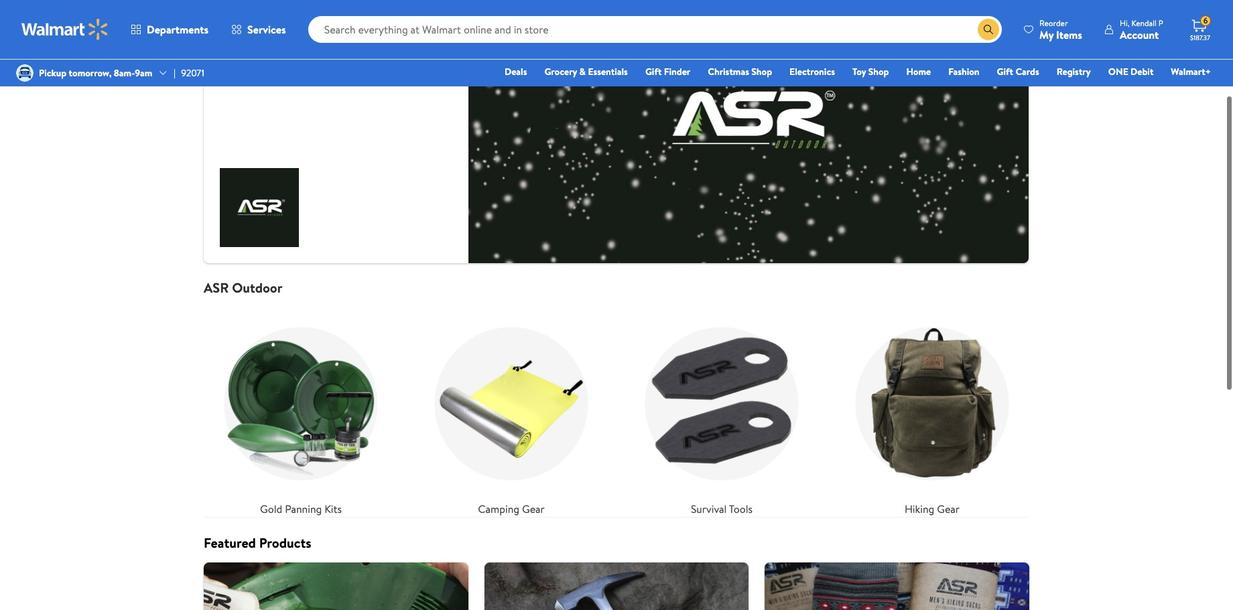 Task type: describe. For each thing, give the bounding box(es) containing it.
fashion link
[[943, 64, 986, 79]]

Walmart Site-Wide search field
[[308, 16, 1002, 43]]

| 92071
[[174, 66, 204, 80]]

registry link
[[1051, 64, 1097, 79]]

asr outdoor
[[204, 279, 283, 297]]

gift cards
[[997, 65, 1039, 78]]

registry
[[1057, 65, 1091, 78]]

one
[[1109, 65, 1129, 78]]

gift cards link
[[991, 64, 1046, 79]]

8am-
[[114, 66, 135, 80]]

fashion
[[949, 65, 980, 78]]

debit
[[1131, 65, 1154, 78]]

pickup tomorrow, 8am-9am
[[39, 66, 152, 80]]

departments
[[147, 22, 209, 37]]

products
[[259, 534, 311, 552]]

3 list item from the left
[[757, 563, 1038, 611]]

one debit
[[1109, 65, 1154, 78]]

search icon image
[[983, 24, 994, 35]]

&
[[580, 65, 586, 78]]

list for asr outdoor
[[196, 296, 1038, 517]]

hiking
[[905, 502, 935, 517]]

grocery & essentials link
[[539, 64, 634, 79]]

$187.37
[[1191, 33, 1211, 42]]

finder
[[664, 65, 691, 78]]

grocery
[[545, 65, 577, 78]]

items
[[1056, 27, 1083, 42]]

hiking gear link
[[835, 307, 1030, 517]]

tomorrow,
[[69, 66, 112, 80]]

one debit link
[[1103, 64, 1160, 79]]

6 $187.37
[[1191, 15, 1211, 42]]

reorder
[[1040, 17, 1068, 28]]

hi,
[[1120, 17, 1130, 28]]

gear for camping gear
[[522, 502, 545, 517]]

tools
[[729, 502, 753, 517]]

christmas shop link
[[702, 64, 778, 79]]

pickup
[[39, 66, 67, 80]]

92071
[[181, 66, 204, 80]]

9am
[[135, 66, 152, 80]]

gift finder
[[645, 65, 691, 78]]

p
[[1159, 17, 1164, 28]]

home link
[[901, 64, 937, 79]]

hiking gear
[[905, 502, 960, 517]]

survival tools
[[691, 502, 753, 517]]

gift for gift cards
[[997, 65, 1014, 78]]

electronics
[[790, 65, 835, 78]]

camping
[[478, 502, 520, 517]]

gold
[[260, 502, 282, 517]]

gift finder link
[[639, 64, 697, 79]]

kits
[[325, 502, 342, 517]]

deals
[[505, 65, 527, 78]]

electronics link
[[784, 64, 841, 79]]

|
[[174, 66, 176, 80]]

home
[[907, 65, 931, 78]]

grocery & essentials
[[545, 65, 628, 78]]

survival
[[691, 502, 727, 517]]



Task type: locate. For each thing, give the bounding box(es) containing it.
2 gift from the left
[[997, 65, 1014, 78]]

1 horizontal spatial gift
[[997, 65, 1014, 78]]

list for featured products
[[196, 563, 1038, 611]]

0 horizontal spatial gift
[[645, 65, 662, 78]]

1 shop from the left
[[752, 65, 772, 78]]

panning
[[285, 502, 322, 517]]

asr
[[204, 279, 229, 297]]

shop for christmas shop
[[752, 65, 772, 78]]

featured
[[204, 534, 256, 552]]

cards
[[1016, 65, 1039, 78]]

gift left cards
[[997, 65, 1014, 78]]

toy shop link
[[847, 64, 895, 79]]

gear for hiking gear
[[937, 502, 960, 517]]

0 vertical spatial list
[[196, 296, 1038, 517]]

outdoor
[[232, 279, 283, 297]]

1 gear from the left
[[522, 502, 545, 517]]

1 vertical spatial list
[[196, 563, 1038, 611]]

shop
[[752, 65, 772, 78], [869, 65, 889, 78]]

gold panning kits
[[260, 502, 342, 517]]

1 horizontal spatial gear
[[937, 502, 960, 517]]

toy shop
[[853, 65, 889, 78]]

gift left finder
[[645, 65, 662, 78]]

essentials
[[588, 65, 628, 78]]

6
[[1204, 15, 1208, 26]]

 image
[[16, 64, 34, 82]]

gift
[[645, 65, 662, 78], [997, 65, 1014, 78]]

christmas shop
[[708, 65, 772, 78]]

christmas
[[708, 65, 749, 78]]

0 horizontal spatial shop
[[752, 65, 772, 78]]

gift for gift finder
[[645, 65, 662, 78]]

gear right camping
[[522, 502, 545, 517]]

camping gear link
[[414, 307, 609, 517]]

my
[[1040, 27, 1054, 42]]

1 gift from the left
[[645, 65, 662, 78]]

gear
[[522, 502, 545, 517], [937, 502, 960, 517]]

account
[[1120, 27, 1159, 42]]

2 list item from the left
[[476, 563, 757, 611]]

survival tools link
[[625, 307, 819, 517]]

asr outdoor logo image
[[220, 168, 299, 247]]

list item
[[196, 563, 476, 611], [476, 563, 757, 611], [757, 563, 1038, 611]]

walmart+
[[1171, 65, 1211, 78]]

gear right the hiking
[[937, 502, 960, 517]]

1 list item from the left
[[196, 563, 476, 611]]

hi, kendall p account
[[1120, 17, 1164, 42]]

0 horizontal spatial gear
[[522, 502, 545, 517]]

deals link
[[499, 64, 533, 79]]

2 list from the top
[[196, 563, 1038, 611]]

2 shop from the left
[[869, 65, 889, 78]]

services button
[[220, 13, 297, 46]]

walmart+ link
[[1165, 64, 1217, 79]]

shop right toy
[[869, 65, 889, 78]]

kendall
[[1132, 17, 1157, 28]]

departments button
[[119, 13, 220, 46]]

1 list from the top
[[196, 296, 1038, 517]]

services
[[247, 22, 286, 37]]

list
[[196, 296, 1038, 517], [196, 563, 1038, 611]]

1 horizontal spatial shop
[[869, 65, 889, 78]]

shop right christmas
[[752, 65, 772, 78]]

Search search field
[[308, 16, 1002, 43]]

shop for toy shop
[[869, 65, 889, 78]]

reorder my items
[[1040, 17, 1083, 42]]

camping gear
[[478, 502, 545, 517]]

list containing gold panning kits
[[196, 296, 1038, 517]]

2 gear from the left
[[937, 502, 960, 517]]

gold panning kits link
[[204, 307, 398, 517]]

walmart image
[[21, 19, 109, 40]]

toy
[[853, 65, 866, 78]]

featured products
[[204, 534, 311, 552]]



Task type: vqa. For each thing, say whether or not it's contained in the screenshot.
the or
no



